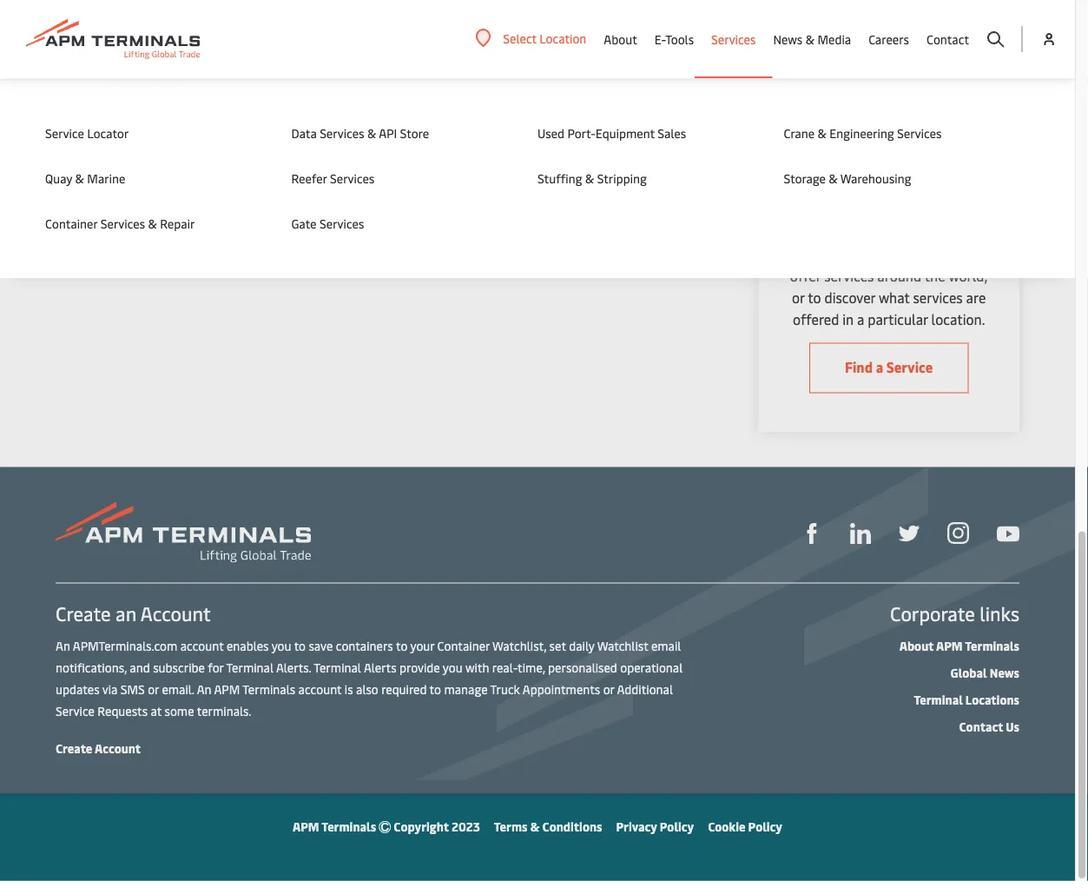 Task type: describe. For each thing, give the bounding box(es) containing it.
storage
[[784, 170, 826, 186]]

quay & marine link
[[45, 169, 257, 188]]

storage & warehousing
[[784, 170, 912, 186]]

required
[[382, 681, 427, 698]]

0 vertical spatial terminals
[[966, 638, 1020, 654]]

to down 'provide'
[[430, 681, 441, 698]]

around
[[878, 266, 922, 285]]

is
[[345, 681, 353, 698]]

you tube link
[[998, 522, 1020, 543]]

0 horizontal spatial terminal
[[226, 659, 274, 676]]

2 horizontal spatial terminal
[[914, 692, 963, 708]]

& for news & media
[[806, 31, 815, 47]]

0 horizontal spatial or
[[148, 681, 159, 698]]

save
[[309, 638, 333, 654]]

services right tools
[[712, 31, 756, 47]]

our
[[834, 223, 855, 241]]

sales
[[658, 125, 687, 141]]

an apmterminals.com account enables you to save containers to your container watchlist, set daily watchlist email notifications, and subscribe for terminal alerts. terminal alerts provide you with real-time, personalised operational updates via sms or email. an apm terminals account is also required to manage truck appointments or additional service requests at some terminals.
[[56, 638, 683, 719]]

via
[[102, 681, 118, 698]]

2023
[[452, 818, 480, 835]]

marine
[[87, 170, 125, 186]]

world,
[[949, 266, 988, 285]]

terminals inside an apmterminals.com account enables you to save containers to your container watchlist, set daily watchlist email notifications, and subscribe for terminal alerts. terminal alerts provide you with real-time, personalised operational updates via sms or email. an apm terminals account is also required to manage truck appointments or additional service requests at some terminals.
[[243, 681, 296, 698]]

locations
[[966, 692, 1020, 708]]

gate services
[[292, 215, 364, 232]]

gate services link
[[292, 214, 503, 233]]

select location button
[[476, 29, 587, 48]]

privacy policy link
[[617, 818, 694, 835]]

1 vertical spatial service locator
[[807, 163, 972, 196]]

links
[[980, 600, 1020, 626]]

global news
[[951, 665, 1020, 681]]

cookie policy
[[708, 818, 783, 835]]

2 horizontal spatial apm
[[937, 638, 963, 654]]

1 horizontal spatial services
[[914, 288, 963, 307]]

interactive
[[858, 223, 924, 241]]

& left repair
[[148, 215, 157, 232]]

some
[[165, 703, 194, 719]]

personalised
[[548, 659, 618, 676]]

container inside container services & repair link
[[45, 215, 98, 232]]

cookie policy link
[[708, 818, 783, 835]]

requests
[[98, 703, 148, 719]]

crane & engineering services
[[784, 125, 942, 141]]

enables
[[227, 638, 269, 654]]

2 vertical spatial terminals
[[322, 818, 376, 835]]

also
[[356, 681, 379, 698]]

service
[[928, 223, 971, 241]]

corporate links
[[891, 600, 1020, 626]]

offer
[[791, 266, 822, 285]]

out
[[894, 245, 915, 263]]

1 horizontal spatial or
[[604, 681, 615, 698]]

services for reefer services
[[330, 170, 375, 186]]

service inside an apmterminals.com account enables you to save containers to your container watchlist, set daily watchlist email notifications, and subscribe for terminal alerts. terminal alerts provide you with real-time, personalised operational updates via sms or email. an apm terminals account is also required to manage truck appointments or additional service requests at some terminals.
[[56, 703, 95, 719]]

& for crane & engineering services
[[818, 125, 827, 141]]

apm inside an apmterminals.com account enables you to save containers to your container watchlist, set daily watchlist email notifications, and subscribe for terminal alerts. terminal alerts provide you with real-time, personalised operational updates via sms or email. an apm terminals account is also required to manage truck appointments or additional service requests at some terminals.
[[214, 681, 240, 698]]

time,
[[518, 659, 545, 676]]

set
[[550, 638, 566, 654]]

are
[[967, 288, 987, 307]]

services for data services & api store
[[320, 125, 365, 141]]

we
[[959, 245, 977, 263]]

subscribe
[[153, 659, 205, 676]]

engineering
[[830, 125, 895, 141]]

tools
[[666, 31, 694, 47]]

about for about apm terminals
[[900, 638, 934, 654]]

discover
[[825, 288, 876, 307]]

about button
[[604, 0, 638, 78]]

used port-equipment sales
[[538, 125, 687, 141]]

find
[[866, 245, 890, 263]]

corporate
[[891, 600, 976, 626]]

storage & warehousing link
[[784, 169, 996, 188]]

about apm terminals link
[[900, 638, 1020, 654]]

1 vertical spatial service
[[807, 163, 884, 196]]

where
[[918, 245, 956, 263]]

alerts
[[364, 659, 397, 676]]

careers button
[[869, 0, 910, 78]]

container inside an apmterminals.com account enables you to save containers to your container watchlist, set daily watchlist email notifications, and subscribe for terminal alerts. terminal alerts provide you with real-time, personalised operational updates via sms or email. an apm terminals account is also required to manage truck appointments or additional service requests at some terminals.
[[438, 638, 490, 654]]

and
[[130, 659, 150, 676]]

contact us link
[[960, 719, 1020, 735]]

policy for privacy policy
[[660, 818, 694, 835]]

terms
[[494, 818, 528, 835]]

0 vertical spatial account
[[141, 600, 211, 626]]

data
[[292, 125, 317, 141]]

for
[[208, 659, 224, 676]]

contact for contact
[[927, 31, 970, 47]]

1 vertical spatial an
[[197, 681, 212, 698]]

select location
[[503, 30, 587, 46]]

shape link
[[802, 521, 823, 544]]

reefer services
[[292, 170, 375, 186]]

a
[[858, 310, 865, 328]]

find services offered by apm terminals globally image
[[785, 1, 994, 135]]

an
[[116, 600, 136, 626]]

to left "save"
[[294, 638, 306, 654]]

location
[[540, 30, 587, 46]]

1 horizontal spatial account
[[299, 681, 342, 698]]

services for container services & repair
[[101, 215, 145, 232]]

equipment
[[596, 125, 655, 141]]

locator
[[802, 245, 846, 263]]

instagram image
[[948, 523, 970, 544]]

notifications,
[[56, 659, 127, 676]]

terms & conditions
[[494, 818, 603, 835]]

your
[[411, 638, 435, 654]]

fill 44 link
[[899, 521, 920, 544]]

operational
[[621, 659, 683, 676]]

reefer services link
[[292, 169, 503, 188]]

data services & api store
[[292, 125, 429, 141]]

what
[[879, 288, 910, 307]]

warehousing
[[841, 170, 912, 186]]

policy for cookie policy
[[749, 818, 783, 835]]

service locator inside service locator link
[[45, 125, 129, 141]]

provide
[[400, 659, 440, 676]]

stuffing & stripping
[[538, 170, 647, 186]]



Task type: locate. For each thing, give the bounding box(es) containing it.
you up alerts.
[[272, 638, 292, 654]]

policy right privacy
[[660, 818, 694, 835]]

1 horizontal spatial service locator
[[807, 163, 972, 196]]

news up 'locations'
[[990, 665, 1020, 681]]

service locator up "quay & marine"
[[45, 125, 129, 141]]

0 horizontal spatial an
[[56, 638, 70, 654]]

services right gate
[[320, 215, 364, 232]]

0 horizontal spatial policy
[[660, 818, 694, 835]]

0 vertical spatial you
[[272, 638, 292, 654]]

about down corporate
[[900, 638, 934, 654]]

container services & repair
[[45, 215, 195, 232]]

2 horizontal spatial or
[[793, 288, 805, 307]]

quay & marine
[[45, 170, 125, 186]]

location.
[[932, 310, 986, 328]]

contact
[[927, 31, 970, 47], [960, 719, 1004, 735]]

0 vertical spatial news
[[774, 31, 803, 47]]

container up the with
[[438, 638, 490, 654]]

0 vertical spatial service locator
[[45, 125, 129, 141]]

0 horizontal spatial services
[[825, 266, 875, 285]]

stripping
[[597, 170, 647, 186]]

watchlist,
[[493, 638, 547, 654]]

1 vertical spatial apm
[[214, 681, 240, 698]]

0 vertical spatial services
[[825, 266, 875, 285]]

stuffing & stripping link
[[538, 169, 749, 188]]

reefer
[[292, 170, 327, 186]]

containers
[[336, 638, 393, 654]]

& right stuffing
[[586, 170, 595, 186]]

0 vertical spatial about
[[604, 31, 638, 47]]

account down requests
[[95, 740, 141, 757]]

1 horizontal spatial an
[[197, 681, 212, 698]]

0 vertical spatial account
[[180, 638, 224, 654]]

about left e-
[[604, 31, 638, 47]]

1 vertical spatial create
[[56, 740, 92, 757]]

careers
[[869, 31, 910, 47]]

1 horizontal spatial terminals
[[322, 818, 376, 835]]

account left is
[[299, 681, 342, 698]]

contact down 'locations'
[[960, 719, 1004, 735]]

instagram link
[[948, 521, 970, 544]]

1 horizontal spatial you
[[443, 659, 463, 676]]

terms & conditions link
[[494, 818, 603, 835]]

us
[[1006, 719, 1020, 735]]

1 vertical spatial contact
[[960, 719, 1004, 735]]

account
[[141, 600, 211, 626], [95, 740, 141, 757]]

1 vertical spatial account
[[95, 740, 141, 757]]

or down personalised
[[604, 681, 615, 698]]

gate
[[292, 215, 317, 232]]

apm up terminals.
[[214, 681, 240, 698]]

1 horizontal spatial about
[[900, 638, 934, 654]]

alerts.
[[276, 659, 311, 676]]

0 vertical spatial container
[[45, 215, 98, 232]]

0 vertical spatial create
[[56, 600, 111, 626]]

create
[[56, 600, 111, 626], [56, 740, 92, 757]]

& left api
[[368, 125, 376, 141]]

1 horizontal spatial terminal
[[314, 659, 361, 676]]

or inside use our interactive service locator to find out where we offer services around the world, or to discover what services are offered in a particular location.
[[793, 288, 805, 307]]

1 vertical spatial locator
[[890, 163, 972, 196]]

1 horizontal spatial container
[[438, 638, 490, 654]]

or
[[793, 288, 805, 307], [148, 681, 159, 698], [604, 681, 615, 698]]

1 horizontal spatial locator
[[890, 163, 972, 196]]

contact right "careers" "popup button"
[[927, 31, 970, 47]]

1 horizontal spatial apm
[[293, 818, 319, 835]]

0 horizontal spatial locator
[[87, 125, 129, 141]]

linkedin image
[[851, 523, 872, 544]]

container services & repair link
[[45, 214, 257, 233]]

with
[[466, 659, 490, 676]]

particular
[[868, 310, 929, 328]]

or right "sms"
[[148, 681, 159, 698]]

terminal locations link
[[914, 692, 1020, 708]]

create for create account
[[56, 740, 92, 757]]

global news link
[[951, 665, 1020, 681]]

cookie
[[708, 818, 746, 835]]

contact button
[[927, 0, 970, 78]]

services for gate services
[[320, 215, 364, 232]]

account up for at the left bottom
[[180, 638, 224, 654]]

terminal locations
[[914, 692, 1020, 708]]

terminal up is
[[314, 659, 361, 676]]

0 vertical spatial contact
[[927, 31, 970, 47]]

stuffing
[[538, 170, 583, 186]]

0 horizontal spatial news
[[774, 31, 803, 47]]

terminals down alerts.
[[243, 681, 296, 698]]

at
[[151, 703, 162, 719]]

create down updates
[[56, 740, 92, 757]]

& for storage & warehousing
[[829, 170, 838, 186]]

0 horizontal spatial about
[[604, 31, 638, 47]]

1 horizontal spatial policy
[[749, 818, 783, 835]]

& for stuffing & stripping
[[586, 170, 595, 186]]

to
[[849, 245, 862, 263], [808, 288, 822, 307], [294, 638, 306, 654], [396, 638, 408, 654], [430, 681, 441, 698]]

& right storage
[[829, 170, 838, 186]]

& right crane
[[818, 125, 827, 141]]

0 horizontal spatial you
[[272, 638, 292, 654]]

manage
[[444, 681, 488, 698]]

apm up global at bottom right
[[937, 638, 963, 654]]

0 vertical spatial service
[[45, 125, 84, 141]]

used
[[538, 125, 565, 141]]

services down 'marine'
[[101, 215, 145, 232]]

truck
[[491, 681, 520, 698]]

service down updates
[[56, 703, 95, 719]]

youtube image
[[998, 527, 1020, 542]]

account
[[180, 638, 224, 654], [299, 681, 342, 698]]

0 vertical spatial an
[[56, 638, 70, 654]]

2 create from the top
[[56, 740, 92, 757]]

news inside dropdown button
[[774, 31, 803, 47]]

1 vertical spatial account
[[299, 681, 342, 698]]

services right reefer
[[330, 170, 375, 186]]

copyright
[[394, 818, 449, 835]]

store
[[400, 125, 429, 141]]

crane
[[784, 125, 815, 141]]

service down engineering
[[807, 163, 884, 196]]

1 policy from the left
[[660, 818, 694, 835]]

& right terms
[[531, 818, 540, 835]]

news left media on the top
[[774, 31, 803, 47]]

2 horizontal spatial terminals
[[966, 638, 1020, 654]]

contact for contact us
[[960, 719, 1004, 735]]

about apm terminals
[[900, 638, 1020, 654]]

1 vertical spatial about
[[900, 638, 934, 654]]

2 policy from the left
[[749, 818, 783, 835]]

0 vertical spatial locator
[[87, 125, 129, 141]]

facebook image
[[802, 523, 823, 544]]

policy right 'cookie'
[[749, 818, 783, 835]]

service locator down crane & engineering services link
[[807, 163, 972, 196]]

terminal down global at bottom right
[[914, 692, 963, 708]]

terminals up global news
[[966, 638, 1020, 654]]

1 vertical spatial you
[[443, 659, 463, 676]]

service up quay at the left top
[[45, 125, 84, 141]]

about for about
[[604, 31, 638, 47]]

news & media button
[[774, 0, 852, 78]]

terminal down enables
[[226, 659, 274, 676]]

to left your
[[396, 638, 408, 654]]

& right quay at the left top
[[75, 170, 84, 186]]

services right data
[[320, 125, 365, 141]]

to up offered
[[808, 288, 822, 307]]

create left an
[[56, 600, 111, 626]]

api
[[379, 125, 397, 141]]

& left media on the top
[[806, 31, 815, 47]]

select
[[503, 30, 537, 46]]

locator up service
[[890, 163, 972, 196]]

0 horizontal spatial account
[[180, 638, 224, 654]]

services up storage & warehousing link
[[898, 125, 942, 141]]

offered
[[793, 310, 840, 328]]

apm terminals ⓒ copyright 2023
[[293, 818, 480, 835]]

an down for at the left bottom
[[197, 681, 212, 698]]

sms
[[121, 681, 145, 698]]

2 vertical spatial service
[[56, 703, 95, 719]]

account right an
[[141, 600, 211, 626]]

port-
[[568, 125, 596, 141]]

watchlist
[[598, 638, 649, 654]]

1 vertical spatial news
[[990, 665, 1020, 681]]

terminals left "ⓒ"
[[322, 818, 376, 835]]

additional
[[617, 681, 673, 698]]

appointments
[[523, 681, 601, 698]]

apm left "ⓒ"
[[293, 818, 319, 835]]

an up "notifications,"
[[56, 638, 70, 654]]

in
[[843, 310, 854, 328]]

crane & engineering services link
[[784, 123, 996, 143]]

& for terms & conditions
[[531, 818, 540, 835]]

or down offer
[[793, 288, 805, 307]]

terminal
[[226, 659, 274, 676], [314, 659, 361, 676], [914, 692, 963, 708]]

privacy policy
[[617, 818, 694, 835]]

e-tools button
[[655, 0, 694, 78]]

container down quay at the left top
[[45, 215, 98, 232]]

ⓒ
[[379, 818, 391, 835]]

0 horizontal spatial container
[[45, 215, 98, 232]]

news
[[774, 31, 803, 47], [990, 665, 1020, 681]]

1 vertical spatial terminals
[[243, 681, 296, 698]]

you left the with
[[443, 659, 463, 676]]

locator up 'marine'
[[87, 125, 129, 141]]

contact us
[[960, 719, 1020, 735]]

service locator link
[[45, 123, 257, 143]]

1 vertical spatial services
[[914, 288, 963, 307]]

0 horizontal spatial terminals
[[243, 681, 296, 698]]

0 horizontal spatial apm
[[214, 681, 240, 698]]

daily
[[569, 638, 595, 654]]

service locator
[[45, 125, 129, 141], [807, 163, 972, 196]]

services down the the
[[914, 288, 963, 307]]

media
[[818, 31, 852, 47]]

email
[[652, 638, 682, 654]]

apmt footer logo image
[[56, 502, 311, 563]]

services button
[[712, 0, 756, 78]]

1 vertical spatial container
[[438, 638, 490, 654]]

services up discover
[[825, 266, 875, 285]]

0 vertical spatial apm
[[937, 638, 963, 654]]

create account
[[56, 740, 141, 757]]

1 create from the top
[[56, 600, 111, 626]]

quay
[[45, 170, 72, 186]]

2 vertical spatial apm
[[293, 818, 319, 835]]

apmterminals.com
[[73, 638, 178, 654]]

twitter image
[[899, 523, 920, 544]]

& inside dropdown button
[[806, 31, 815, 47]]

1 horizontal spatial news
[[990, 665, 1020, 681]]

0 horizontal spatial service locator
[[45, 125, 129, 141]]

& for quay & marine
[[75, 170, 84, 186]]

create for create an account
[[56, 600, 111, 626]]

the
[[925, 266, 946, 285]]

to left find
[[849, 245, 862, 263]]

services
[[825, 266, 875, 285], [914, 288, 963, 307]]



Task type: vqa. For each thing, say whether or not it's contained in the screenshot.
the leftmost News
yes



